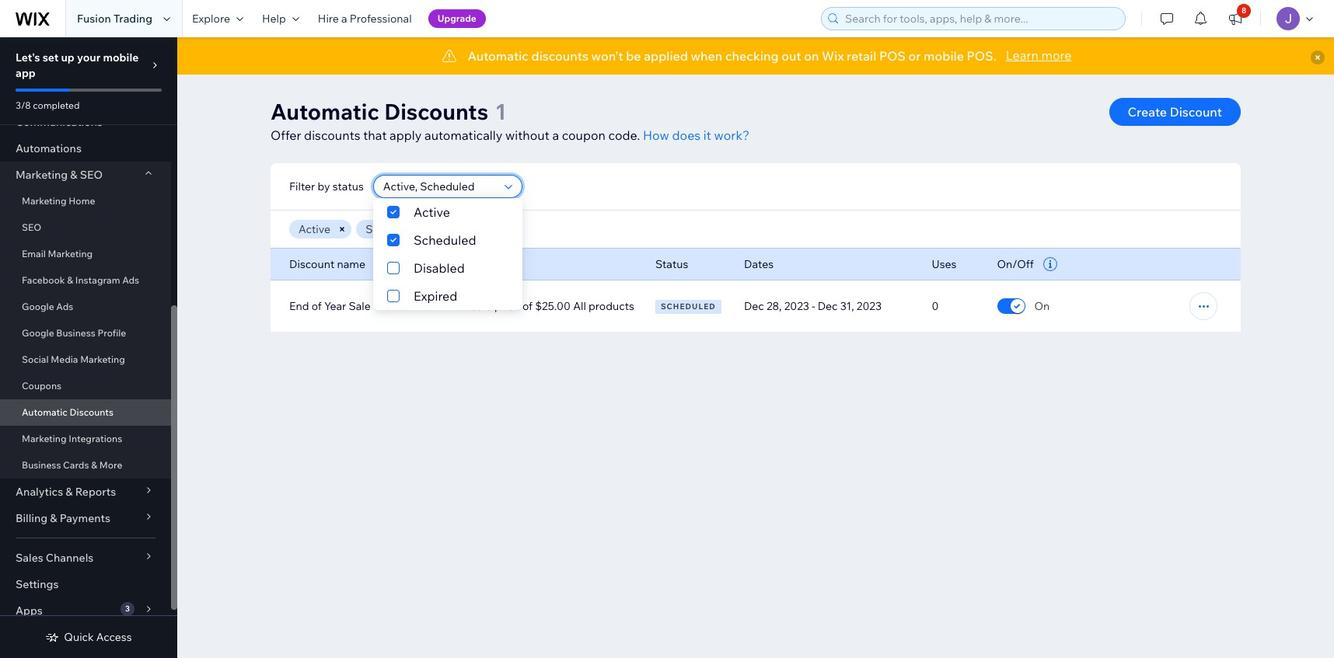 Task type: locate. For each thing, give the bounding box(es) containing it.
google ads
[[22, 301, 73, 313]]

active up discount name
[[299, 222, 331, 236]]

0 horizontal spatial active
[[299, 222, 331, 236]]

seo inside dropdown button
[[80, 168, 103, 182]]

1 horizontal spatial seo
[[80, 168, 103, 182]]

of right end
[[312, 299, 322, 313]]

automatic discounts
[[22, 407, 114, 418]]

products
[[589, 299, 635, 313]]

1 google from the top
[[22, 301, 54, 313]]

discounts inside automatic discounts link
[[70, 407, 114, 418]]

marketing integrations
[[22, 433, 122, 445]]

integrations
[[69, 433, 122, 445]]

list box
[[373, 198, 523, 310]]

2023
[[784, 299, 809, 313], [857, 299, 882, 313]]

marketing for home
[[22, 195, 67, 207]]

offer inside automatic discounts 1 offer discounts that apply automatically without a coupon code. how does it work?
[[271, 128, 301, 143]]

1 horizontal spatial discount
[[1170, 104, 1222, 120]]

Disabled checkbox
[[373, 254, 523, 282]]

2 google from the top
[[22, 327, 54, 339]]

automatic down coupons
[[22, 407, 68, 418]]

fusion
[[77, 12, 111, 26]]

0 vertical spatial ads
[[122, 275, 139, 286]]

0 vertical spatial seo
[[80, 168, 103, 182]]

active down the select... field
[[414, 205, 450, 220]]

& right billing
[[50, 512, 57, 526]]

profile
[[98, 327, 126, 339]]

& inside dropdown button
[[70, 168, 77, 182]]

discounts
[[384, 98, 488, 125], [70, 407, 114, 418]]

reports
[[75, 485, 116, 499]]

seo down automations link
[[80, 168, 103, 182]]

quick
[[64, 631, 94, 645]]

business up social media marketing
[[56, 327, 95, 339]]

coupons link
[[0, 373, 171, 400]]

google inside google business profile link
[[22, 327, 54, 339]]

discounts inside automatic discounts 1 offer discounts that apply automatically without a coupon code. how does it work?
[[304, 128, 361, 143]]

google business profile
[[22, 327, 126, 339]]

marketing & seo button
[[0, 162, 171, 188]]

mobile right or
[[924, 48, 964, 64]]

0 horizontal spatial of
[[312, 299, 322, 313]]

expired
[[414, 289, 458, 304]]

2 dec from the left
[[818, 299, 838, 313]]

sale
[[349, 299, 371, 313], [470, 299, 492, 313]]

analytics & reports
[[16, 485, 116, 499]]

a inside automatic discounts 1 offer discounts that apply automatically without a coupon code. how does it work?
[[552, 128, 559, 143]]

Select... field
[[379, 176, 500, 198]]

clear button
[[446, 220, 493, 239]]

scheduled up disabled checkbox
[[414, 233, 476, 248]]

social media marketing
[[22, 354, 125, 366]]

scheduled inside option
[[414, 233, 476, 248]]

retail
[[847, 48, 877, 64]]

a left coupon
[[552, 128, 559, 143]]

2 vertical spatial automatic
[[22, 407, 68, 418]]

mobile right your
[[103, 51, 139, 65]]

28,
[[767, 299, 782, 313]]

1 horizontal spatial offer
[[468, 257, 495, 271]]

0 horizontal spatial dec
[[744, 299, 764, 313]]

automatic inside automatic discounts 1 offer discounts that apply automatically without a coupon code. how does it work?
[[271, 98, 379, 125]]

business cards & more
[[22, 460, 122, 471]]

2023 left -
[[784, 299, 809, 313]]

sale left price
[[470, 299, 492, 313]]

clear
[[458, 223, 481, 235]]

hire
[[318, 12, 339, 26]]

sale price of $25.00 all products
[[470, 299, 635, 313]]

discounts left that
[[304, 128, 361, 143]]

business up analytics
[[22, 460, 61, 471]]

offer
[[271, 128, 301, 143], [468, 257, 495, 271]]

1 vertical spatial seo
[[22, 222, 41, 233]]

pos
[[879, 48, 906, 64]]

app
[[16, 66, 36, 80]]

0 vertical spatial discounts
[[532, 48, 589, 64]]

status
[[656, 257, 688, 271]]

discounts up the automatically at the left top of the page
[[384, 98, 488, 125]]

1 horizontal spatial discounts
[[532, 48, 589, 64]]

by
[[318, 180, 330, 194]]

marketing up facebook & instagram ads
[[48, 248, 93, 260]]

discounts up integrations
[[70, 407, 114, 418]]

your
[[77, 51, 101, 65]]

ads up google business profile
[[56, 301, 73, 313]]

2 horizontal spatial automatic
[[468, 48, 529, 64]]

0 horizontal spatial offer
[[271, 128, 301, 143]]

upgrade button
[[428, 9, 486, 28]]

& right facebook
[[67, 275, 73, 286]]

1 vertical spatial google
[[22, 327, 54, 339]]

automatic down upgrade button
[[468, 48, 529, 64]]

marketing for integrations
[[22, 433, 67, 445]]

wix
[[822, 48, 844, 64]]

1 horizontal spatial discounts
[[384, 98, 488, 125]]

discounts
[[532, 48, 589, 64], [304, 128, 361, 143]]

0 vertical spatial google
[[22, 301, 54, 313]]

dec left 28,
[[744, 299, 764, 313]]

work?
[[714, 128, 750, 143]]

help button
[[253, 0, 309, 37]]

google inside google ads link
[[22, 301, 54, 313]]

seo up email
[[22, 222, 41, 233]]

pos.
[[967, 48, 997, 64]]

communications
[[16, 115, 103, 129]]

or
[[909, 48, 921, 64]]

0 horizontal spatial discount
[[289, 257, 335, 271]]

a right 'hire'
[[341, 12, 347, 26]]

& up the "home"
[[70, 168, 77, 182]]

code.
[[609, 128, 640, 143]]

alert
[[177, 37, 1334, 75]]

1
[[495, 98, 506, 125]]

list box containing active
[[373, 198, 523, 310]]

0 horizontal spatial seo
[[22, 222, 41, 233]]

0 horizontal spatial a
[[341, 12, 347, 26]]

quick access
[[64, 631, 132, 645]]

media
[[51, 354, 78, 366]]

explore
[[192, 12, 230, 26]]

learn more
[[1006, 47, 1072, 63]]

$25.00
[[535, 299, 571, 313]]

2 sale from the left
[[470, 299, 492, 313]]

learn
[[1006, 47, 1039, 63]]

0 vertical spatial active
[[414, 205, 450, 220]]

& for instagram
[[67, 275, 73, 286]]

of right price
[[523, 299, 533, 313]]

0 horizontal spatial discounts
[[70, 407, 114, 418]]

1 horizontal spatial of
[[523, 299, 533, 313]]

0 vertical spatial automatic
[[468, 48, 529, 64]]

marketing inside dropdown button
[[16, 168, 68, 182]]

uses
[[932, 257, 957, 271]]

0 vertical spatial offer
[[271, 128, 301, 143]]

0 vertical spatial discounts
[[384, 98, 488, 125]]

google down facebook
[[22, 301, 54, 313]]

0 vertical spatial a
[[341, 12, 347, 26]]

when
[[691, 48, 723, 64]]

1 vertical spatial offer
[[468, 257, 495, 271]]

upgrade
[[438, 12, 477, 24]]

channels
[[46, 551, 94, 565]]

on/off
[[997, 257, 1034, 271]]

filter by status
[[289, 180, 364, 194]]

marketing down automations
[[16, 168, 68, 182]]

offer down clear button
[[468, 257, 495, 271]]

0 horizontal spatial ads
[[56, 301, 73, 313]]

discounts inside automatic discounts 1 offer discounts that apply automatically without a coupon code. how does it work?
[[384, 98, 488, 125]]

0 horizontal spatial 2023
[[784, 299, 809, 313]]

billing & payments
[[16, 512, 110, 526]]

automatic discounts won't be applied when checking out on wix retail pos or mobile pos.
[[468, 48, 997, 64]]

0 horizontal spatial sale
[[349, 299, 371, 313]]

sale right year
[[349, 299, 371, 313]]

-
[[812, 299, 815, 313]]

billing
[[16, 512, 48, 526]]

2023 right the 31,
[[857, 299, 882, 313]]

dec right -
[[818, 299, 838, 313]]

google up social
[[22, 327, 54, 339]]

it
[[704, 128, 711, 143]]

31,
[[840, 299, 854, 313]]

automatic for won't
[[468, 48, 529, 64]]

discount left the name
[[289, 257, 335, 271]]

instagram
[[75, 275, 120, 286]]

automatic discounts link
[[0, 400, 171, 426]]

0 horizontal spatial mobile
[[103, 51, 139, 65]]

1 horizontal spatial a
[[552, 128, 559, 143]]

discount right create
[[1170, 104, 1222, 120]]

0 horizontal spatial automatic
[[22, 407, 68, 418]]

2 of from the left
[[523, 299, 533, 313]]

sidebar element
[[0, 0, 177, 659]]

scheduled up the disabled
[[366, 222, 420, 236]]

1 vertical spatial automatic
[[271, 98, 379, 125]]

marketing down profile
[[80, 354, 125, 366]]

1 horizontal spatial sale
[[470, 299, 492, 313]]

&
[[70, 168, 77, 182], [67, 275, 73, 286], [91, 460, 97, 471], [66, 485, 73, 499], [50, 512, 57, 526]]

1 vertical spatial discounts
[[70, 407, 114, 418]]

Scheduled checkbox
[[373, 226, 523, 254]]

1 horizontal spatial automatic
[[271, 98, 379, 125]]

1 horizontal spatial 2023
[[857, 299, 882, 313]]

1 horizontal spatial active
[[414, 205, 450, 220]]

apps
[[16, 604, 43, 618]]

ads right instagram
[[122, 275, 139, 286]]

discounts left won't
[[532, 48, 589, 64]]

1 2023 from the left
[[784, 299, 809, 313]]

0 horizontal spatial discounts
[[304, 128, 361, 143]]

ads
[[122, 275, 139, 286], [56, 301, 73, 313]]

alert containing learn more
[[177, 37, 1334, 75]]

1 horizontal spatial dec
[[818, 299, 838, 313]]

1 horizontal spatial ads
[[122, 275, 139, 286]]

discount
[[1170, 104, 1222, 120], [289, 257, 335, 271]]

apply
[[390, 128, 422, 143]]

analytics
[[16, 485, 63, 499]]

1 vertical spatial active
[[299, 222, 331, 236]]

does
[[672, 128, 701, 143]]

price
[[495, 299, 520, 313]]

1 vertical spatial discounts
[[304, 128, 361, 143]]

1 vertical spatial a
[[552, 128, 559, 143]]

marketing down automatic discounts at the bottom left of the page
[[22, 433, 67, 445]]

automatic up that
[[271, 98, 379, 125]]

access
[[96, 631, 132, 645]]

& left reports
[[66, 485, 73, 499]]

1 vertical spatial discount
[[289, 257, 335, 271]]

offer up filter
[[271, 128, 301, 143]]

0 vertical spatial discount
[[1170, 104, 1222, 120]]

active inside checkbox
[[414, 205, 450, 220]]

marketing down the marketing & seo in the left top of the page
[[22, 195, 67, 207]]

Expired checkbox
[[373, 282, 523, 310]]



Task type: describe. For each thing, give the bounding box(es) containing it.
fusion trading
[[77, 12, 152, 26]]

& left the more
[[91, 460, 97, 471]]

up
[[61, 51, 75, 65]]

email
[[22, 248, 46, 260]]

all
[[573, 299, 586, 313]]

& for seo
[[70, 168, 77, 182]]

3
[[125, 604, 130, 614]]

quick access button
[[45, 631, 132, 645]]

& for payments
[[50, 512, 57, 526]]

sales channels button
[[0, 545, 171, 572]]

cards
[[63, 460, 89, 471]]

marketing integrations link
[[0, 426, 171, 453]]

filter
[[289, 180, 315, 194]]

discount name
[[289, 257, 365, 271]]

1 sale from the left
[[349, 299, 371, 313]]

home
[[69, 195, 95, 207]]

google for google business profile
[[22, 327, 54, 339]]

google ads link
[[0, 294, 171, 320]]

discounts for automatic discounts
[[70, 407, 114, 418]]

without
[[505, 128, 550, 143]]

settings link
[[0, 572, 171, 598]]

facebook & instagram ads link
[[0, 268, 171, 294]]

set
[[43, 51, 59, 65]]

automatically
[[425, 128, 503, 143]]

1 vertical spatial ads
[[56, 301, 73, 313]]

billing & payments button
[[0, 505, 171, 532]]

on
[[804, 48, 819, 64]]

discount inside button
[[1170, 104, 1222, 120]]

1 dec from the left
[[744, 299, 764, 313]]

marketing & seo
[[16, 168, 103, 182]]

seo link
[[0, 215, 171, 241]]

professional
[[350, 12, 412, 26]]

0
[[932, 299, 939, 313]]

how
[[643, 128, 669, 143]]

email marketing link
[[0, 241, 171, 268]]

social
[[22, 354, 49, 366]]

be
[[626, 48, 641, 64]]

mobile inside let's set up your mobile app
[[103, 51, 139, 65]]

settings
[[16, 578, 59, 592]]

trading
[[113, 12, 152, 26]]

learn more link
[[1006, 46, 1072, 65]]

2 2023 from the left
[[857, 299, 882, 313]]

marketing for &
[[16, 168, 68, 182]]

facebook & instagram ads
[[22, 275, 139, 286]]

automatic inside automatic discounts link
[[22, 407, 68, 418]]

out
[[782, 48, 802, 64]]

let's
[[16, 51, 40, 65]]

checking
[[725, 48, 779, 64]]

business cards & more link
[[0, 453, 171, 479]]

discounts for automatic discounts 1 offer discounts that apply automatically without a coupon code. how does it work?
[[384, 98, 488, 125]]

Search for tools, apps, help & more... field
[[841, 8, 1121, 30]]

year
[[324, 299, 346, 313]]

google for google ads
[[22, 301, 54, 313]]

end
[[289, 299, 309, 313]]

& for reports
[[66, 485, 73, 499]]

automations
[[16, 142, 82, 156]]

more
[[1042, 47, 1072, 63]]

let's set up your mobile app
[[16, 51, 139, 80]]

name
[[337, 257, 365, 271]]

payments
[[60, 512, 110, 526]]

google business profile link
[[0, 320, 171, 347]]

how does it work? link
[[643, 126, 750, 145]]

Active checkbox
[[373, 198, 523, 226]]

help
[[262, 12, 286, 26]]

8 button
[[1219, 0, 1253, 37]]

coupon
[[562, 128, 606, 143]]

won't
[[591, 48, 623, 64]]

create discount
[[1128, 104, 1222, 120]]

3/8 completed
[[16, 100, 80, 111]]

1 of from the left
[[312, 299, 322, 313]]

more
[[99, 460, 122, 471]]

automations link
[[0, 135, 171, 162]]

1 horizontal spatial mobile
[[924, 48, 964, 64]]

facebook
[[22, 275, 65, 286]]

that
[[363, 128, 387, 143]]

marketing home link
[[0, 188, 171, 215]]

status
[[333, 180, 364, 194]]

analytics & reports button
[[0, 479, 171, 505]]

3/8
[[16, 100, 31, 111]]

sales channels
[[16, 551, 94, 565]]

0 vertical spatial business
[[56, 327, 95, 339]]

email marketing
[[22, 248, 93, 260]]

automatic discounts 1 offer discounts that apply automatically without a coupon code. how does it work?
[[271, 98, 750, 143]]

scheduled down status
[[661, 302, 716, 312]]

automatic for 1
[[271, 98, 379, 125]]

on
[[1035, 299, 1050, 313]]

create discount button
[[1109, 98, 1241, 126]]

applied
[[644, 48, 688, 64]]

1 vertical spatial business
[[22, 460, 61, 471]]

8
[[1242, 5, 1247, 16]]

create
[[1128, 104, 1167, 120]]

a inside "link"
[[341, 12, 347, 26]]

dates
[[744, 257, 774, 271]]

disabled
[[414, 261, 465, 276]]



Task type: vqa. For each thing, say whether or not it's contained in the screenshot.
Offer within the Automatic Discounts 1 Offer discounts that apply automatically without a coupon code. How does it work?
yes



